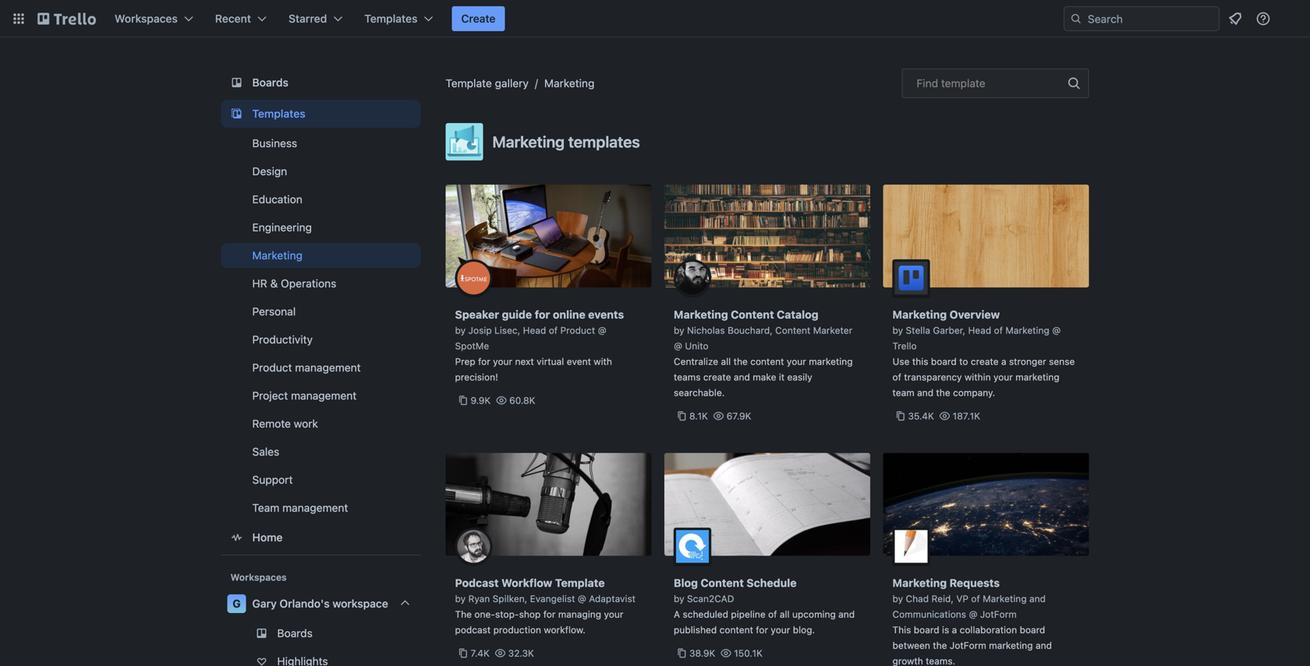 Task type: vqa. For each thing, say whether or not it's contained in the screenshot.
the marketing to the middle
yes



Task type: describe. For each thing, give the bounding box(es) containing it.
of inside blog content schedule by scan2cad a scheduled pipeline of all upcoming and published content for your blog.
[[768, 610, 777, 620]]

template
[[941, 77, 986, 90]]

pipeline
[[731, 610, 766, 620]]

marketing right the gallery
[[544, 77, 595, 90]]

32.3k
[[508, 649, 534, 659]]

and inside marketing overview by stella garber, head of marketing @ trello use this board to create a stronger sense of transparency within your marketing team and the company.
[[917, 388, 934, 399]]

the inside 'marketing requests by chad reid, vp of marketing and communications @ jotform this board is a collaboration board between the jotform marketing and growth teams.'
[[933, 641, 947, 652]]

templates inside templates popup button
[[364, 12, 418, 25]]

head inside marketing overview by stella garber, head of marketing @ trello use this board to create a stronger sense of transparency within your marketing team and the company.
[[968, 325, 992, 336]]

adaptavist
[[589, 594, 636, 605]]

g
[[233, 598, 241, 611]]

8.1k
[[689, 411, 708, 422]]

spilken,
[[493, 594, 527, 605]]

recent button
[[206, 6, 276, 31]]

a for overview
[[1001, 356, 1007, 367]]

home
[[252, 532, 283, 544]]

marketing inside marketing content catalog by nicholas bouchard, content marketer @ unito centralize all the content your marketing teams create and make it easily searchable.
[[809, 356, 853, 367]]

this
[[912, 356, 929, 367]]

the inside marketing content catalog by nicholas bouchard, content marketer @ unito centralize all the content your marketing teams create and make it easily searchable.
[[734, 356, 748, 367]]

marketing templates
[[493, 133, 640, 151]]

management for team management
[[282, 502, 348, 515]]

operations
[[281, 277, 336, 290]]

hr & operations link
[[221, 271, 421, 296]]

chad reid, vp of marketing and communications @ jotform image
[[893, 528, 930, 566]]

1 vertical spatial boards
[[277, 627, 313, 640]]

marketing icon image
[[446, 123, 483, 161]]

0 horizontal spatial template
[[446, 77, 492, 90]]

for inside podcast workflow template by ryan spilken, evangelist @ adaptavist the one-stop-shop for managing your podcast production workflow.
[[543, 610, 556, 620]]

education
[[252, 193, 302, 206]]

scan2cad
[[687, 594, 734, 605]]

podcast
[[455, 577, 499, 590]]

team
[[893, 388, 915, 399]]

workflow
[[502, 577, 552, 590]]

board inside marketing overview by stella garber, head of marketing @ trello use this board to create a stronger sense of transparency within your marketing team and the company.
[[931, 356, 957, 367]]

150.1k
[[734, 649, 763, 659]]

project
[[252, 390, 288, 402]]

stella garber, head of marketing @ trello image
[[893, 260, 930, 297]]

marketing overview by stella garber, head of marketing @ trello use this board to create a stronger sense of transparency within your marketing team and the company.
[[893, 308, 1075, 399]]

productivity
[[252, 333, 313, 346]]

online
[[553, 308, 586, 321]]

blog content schedule by scan2cad a scheduled pipeline of all upcoming and published content for your blog.
[[674, 577, 855, 636]]

josip lisec, head of product @ spotme image
[[455, 260, 493, 297]]

vp
[[956, 594, 969, 605]]

marketing requests by chad reid, vp of marketing and communications @ jotform this board is a collaboration board between the jotform marketing and growth teams.
[[893, 577, 1052, 667]]

starred button
[[279, 6, 352, 31]]

0 vertical spatial jotform
[[980, 610, 1017, 620]]

blog.
[[793, 625, 815, 636]]

template gallery
[[446, 77, 529, 90]]

product inside speaker guide for online events by josip lisec, head of product @ spotme prep for your next virtual event with precision!
[[560, 325, 595, 336]]

marketing inside 'marketing requests by chad reid, vp of marketing and communications @ jotform this board is a collaboration board between the jotform marketing and growth teams.'
[[989, 641, 1033, 652]]

upcoming
[[792, 610, 836, 620]]

and inside marketing content catalog by nicholas bouchard, content marketer @ unito centralize all the content your marketing teams create and make it easily searchable.
[[734, 372, 750, 383]]

published
[[674, 625, 717, 636]]

marketing inside marketing overview by stella garber, head of marketing @ trello use this board to create a stronger sense of transparency within your marketing team and the company.
[[1016, 372, 1060, 383]]

all inside marketing content catalog by nicholas bouchard, content marketer @ unito centralize all the content your marketing teams create and make it easily searchable.
[[721, 356, 731, 367]]

your for template
[[604, 610, 624, 620]]

requests
[[950, 577, 1000, 590]]

management for project management
[[291, 390, 357, 402]]

a for requests
[[952, 625, 957, 636]]

project management link
[[221, 384, 421, 409]]

personal link
[[221, 300, 421, 324]]

all inside blog content schedule by scan2cad a scheduled pipeline of all upcoming and published content for your blog.
[[780, 610, 790, 620]]

stop-
[[495, 610, 519, 620]]

templates link
[[221, 100, 421, 128]]

events
[[588, 308, 624, 321]]

business link
[[221, 131, 421, 156]]

with
[[594, 356, 612, 367]]

hr & operations
[[252, 277, 336, 290]]

support
[[252, 474, 293, 487]]

marketing up &
[[252, 249, 303, 262]]

team
[[252, 502, 279, 515]]

work
[[294, 418, 318, 431]]

marketer
[[813, 325, 853, 336]]

by inside 'marketing requests by chad reid, vp of marketing and communications @ jotform this board is a collaboration board between the jotform marketing and growth teams.'
[[893, 594, 903, 605]]

sales
[[252, 446, 279, 459]]

schedule
[[747, 577, 797, 590]]

marketing content catalog by nicholas bouchard, content marketer @ unito centralize all the content your marketing teams create and make it easily searchable.
[[674, 308, 853, 399]]

@ inside marketing overview by stella garber, head of marketing @ trello use this board to create a stronger sense of transparency within your marketing team and the company.
[[1052, 325, 1061, 336]]

for up precision!
[[478, 356, 490, 367]]

remote work link
[[221, 412, 421, 437]]

of down overview
[[994, 325, 1003, 336]]

templates
[[568, 133, 640, 151]]

scan2cad image
[[674, 528, 711, 566]]

sense
[[1049, 356, 1075, 367]]

transparency
[[904, 372, 962, 383]]

1 vertical spatial templates
[[252, 107, 305, 120]]

gary orlando (garyorlando) image
[[1282, 9, 1301, 28]]

your for schedule
[[771, 625, 790, 636]]

next
[[515, 356, 534, 367]]

bouchard,
[[728, 325, 773, 336]]

growth
[[893, 656, 923, 667]]

recent
[[215, 12, 251, 25]]

home image
[[227, 529, 246, 548]]

team management
[[252, 502, 348, 515]]

primary element
[[0, 0, 1310, 37]]

67.9k
[[727, 411, 752, 422]]

easily
[[787, 372, 813, 383]]

content for catalog
[[751, 356, 784, 367]]

of down the use
[[893, 372, 902, 383]]

spotme
[[455, 341, 489, 352]]

marketing inside marketing content catalog by nicholas bouchard, content marketer @ unito centralize all the content your marketing teams create and make it easily searchable.
[[674, 308, 728, 321]]

187.1k
[[953, 411, 981, 422]]

by inside marketing content catalog by nicholas bouchard, content marketer @ unito centralize all the content your marketing teams create and make it easily searchable.
[[674, 325, 685, 336]]

chad
[[906, 594, 929, 605]]

education link
[[221, 187, 421, 212]]

nicholas bouchard, content marketer @ unito image
[[674, 260, 711, 297]]

0 horizontal spatial marketing link
[[221, 243, 421, 268]]

personal
[[252, 305, 296, 318]]

2 boards link from the top
[[221, 622, 421, 647]]

35.4k
[[908, 411, 934, 422]]

for inside blog content schedule by scan2cad a scheduled pipeline of all upcoming and published content for your blog.
[[756, 625, 768, 636]]

the inside marketing overview by stella garber, head of marketing @ trello use this board to create a stronger sense of transparency within your marketing team and the company.
[[936, 388, 951, 399]]

gallery
[[495, 77, 529, 90]]

managing
[[558, 610, 601, 620]]

template inside podcast workflow template by ryan spilken, evangelist @ adaptavist the one-stop-shop for managing your podcast production workflow.
[[555, 577, 605, 590]]



Task type: locate. For each thing, give the bounding box(es) containing it.
content up bouchard,
[[731, 308, 774, 321]]

@ inside marketing content catalog by nicholas bouchard, content marketer @ unito centralize all the content your marketing teams create and make it easily searchable.
[[674, 341, 682, 352]]

management down support link
[[282, 502, 348, 515]]

your inside marketing overview by stella garber, head of marketing @ trello use this board to create a stronger sense of transparency within your marketing team and the company.
[[994, 372, 1013, 383]]

1 horizontal spatial all
[[780, 610, 790, 620]]

design link
[[221, 159, 421, 184]]

@
[[598, 325, 606, 336], [1052, 325, 1061, 336], [674, 341, 682, 352], [578, 594, 586, 605], [969, 610, 978, 620]]

@ left 'unito' on the right bottom of page
[[674, 341, 682, 352]]

a left stronger at the bottom right of the page
[[1001, 356, 1007, 367]]

management down the productivity 'link'
[[295, 362, 361, 374]]

workflow.
[[544, 625, 586, 636]]

0 horizontal spatial a
[[952, 625, 957, 636]]

marketing down the gallery
[[493, 133, 565, 151]]

content for schedule
[[701, 577, 744, 590]]

Find template field
[[902, 69, 1089, 98]]

of inside speaker guide for online events by josip lisec, head of product @ spotme prep for your next virtual event with precision!
[[549, 325, 558, 336]]

gary
[[252, 598, 277, 611]]

by up spotme
[[455, 325, 466, 336]]

guide
[[502, 308, 532, 321]]

0 vertical spatial marketing link
[[544, 77, 595, 90]]

0 horizontal spatial product
[[252, 362, 292, 374]]

the down bouchard,
[[734, 356, 748, 367]]

9.9k
[[471, 395, 491, 406]]

nicholas
[[687, 325, 725, 336]]

@ up collaboration
[[969, 610, 978, 620]]

a inside marketing overview by stella garber, head of marketing @ trello use this board to create a stronger sense of transparency within your marketing team and the company.
[[1001, 356, 1007, 367]]

your inside podcast workflow template by ryan spilken, evangelist @ adaptavist the one-stop-shop for managing your podcast production workflow.
[[604, 610, 624, 620]]

content
[[751, 356, 784, 367], [720, 625, 753, 636]]

0 vertical spatial workspaces
[[115, 12, 178, 25]]

1 boards link from the top
[[221, 69, 421, 97]]

0 horizontal spatial create
[[703, 372, 731, 383]]

product down 'online'
[[560, 325, 595, 336]]

productivity link
[[221, 328, 421, 353]]

templates button
[[355, 6, 443, 31]]

1 vertical spatial content
[[720, 625, 753, 636]]

content up scan2cad at the right bottom of the page
[[701, 577, 744, 590]]

by up the
[[455, 594, 466, 605]]

1 head from the left
[[523, 325, 546, 336]]

create button
[[452, 6, 505, 31]]

event
[[567, 356, 591, 367]]

create up within
[[971, 356, 999, 367]]

0 vertical spatial marketing
[[809, 356, 853, 367]]

workspaces button
[[105, 6, 203, 31]]

7.4k
[[471, 649, 490, 659]]

marketing up stronger at the bottom right of the page
[[1006, 325, 1050, 336]]

podcast workflow template by ryan spilken, evangelist @ adaptavist the one-stop-shop for managing your podcast production workflow.
[[455, 577, 636, 636]]

0 vertical spatial create
[[971, 356, 999, 367]]

collaboration
[[960, 625, 1017, 636]]

trello
[[893, 341, 917, 352]]

speaker
[[455, 308, 499, 321]]

1 horizontal spatial template
[[555, 577, 605, 590]]

0 horizontal spatial workspaces
[[115, 12, 178, 25]]

content inside blog content schedule by scan2cad a scheduled pipeline of all upcoming and published content for your blog.
[[720, 625, 753, 636]]

1 vertical spatial all
[[780, 610, 790, 620]]

by left nicholas
[[674, 325, 685, 336]]

board down communications
[[914, 625, 940, 636]]

1 horizontal spatial templates
[[364, 12, 418, 25]]

workspaces inside popup button
[[115, 12, 178, 25]]

all
[[721, 356, 731, 367], [780, 610, 790, 620]]

teams.
[[926, 656, 956, 667]]

jotform up collaboration
[[980, 610, 1017, 620]]

sales link
[[221, 440, 421, 465]]

0 vertical spatial templates
[[364, 12, 418, 25]]

for down the evangelist
[[543, 610, 556, 620]]

0 vertical spatial a
[[1001, 356, 1007, 367]]

38.9k
[[689, 649, 716, 659]]

management for product management
[[295, 362, 361, 374]]

1 vertical spatial create
[[703, 372, 731, 383]]

your right within
[[994, 372, 1013, 383]]

the down transparency
[[936, 388, 951, 399]]

1 vertical spatial marketing link
[[221, 243, 421, 268]]

2 vertical spatial management
[[282, 502, 348, 515]]

product up project
[[252, 362, 292, 374]]

1 horizontal spatial a
[[1001, 356, 1007, 367]]

hr
[[252, 277, 267, 290]]

home link
[[221, 524, 421, 552]]

find template
[[917, 77, 986, 90]]

create up searchable.
[[703, 372, 731, 383]]

jotform down collaboration
[[950, 641, 987, 652]]

your for for
[[493, 356, 513, 367]]

and inside blog content schedule by scan2cad a scheduled pipeline of all upcoming and published content for your blog.
[[839, 610, 855, 620]]

1 vertical spatial the
[[936, 388, 951, 399]]

1 vertical spatial marketing
[[1016, 372, 1060, 383]]

your up easily
[[787, 356, 806, 367]]

of
[[549, 325, 558, 336], [994, 325, 1003, 336], [893, 372, 902, 383], [971, 594, 980, 605], [768, 610, 777, 620]]

board image
[[227, 73, 246, 92]]

a inside 'marketing requests by chad reid, vp of marketing and communications @ jotform this board is a collaboration board between the jotform marketing and growth teams.'
[[952, 625, 957, 636]]

@ down events at the left of the page
[[598, 325, 606, 336]]

lisec,
[[495, 325, 520, 336]]

searchable.
[[674, 388, 725, 399]]

by inside marketing overview by stella garber, head of marketing @ trello use this board to create a stronger sense of transparency within your marketing team and the company.
[[893, 325, 903, 336]]

content inside marketing content catalog by nicholas bouchard, content marketer @ unito centralize all the content your marketing teams create and make it easily searchable.
[[751, 356, 784, 367]]

for down pipeline
[[756, 625, 768, 636]]

marketing down collaboration
[[989, 641, 1033, 652]]

2 vertical spatial the
[[933, 641, 947, 652]]

boards link down gary orlando's workspace
[[221, 622, 421, 647]]

1 vertical spatial template
[[555, 577, 605, 590]]

head inside speaker guide for online events by josip lisec, head of product @ spotme prep for your next virtual event with precision!
[[523, 325, 546, 336]]

by up trello
[[893, 325, 903, 336]]

all right centralize
[[721, 356, 731, 367]]

your
[[493, 356, 513, 367], [787, 356, 806, 367], [994, 372, 1013, 383], [604, 610, 624, 620], [771, 625, 790, 636]]

within
[[965, 372, 991, 383]]

production
[[493, 625, 541, 636]]

0 horizontal spatial templates
[[252, 107, 305, 120]]

marketing
[[809, 356, 853, 367], [1016, 372, 1060, 383], [989, 641, 1033, 652]]

@ up the managing
[[578, 594, 586, 605]]

boards link up the templates link
[[221, 69, 421, 97]]

this
[[893, 625, 911, 636]]

Search field
[[1083, 7, 1219, 30]]

reid,
[[932, 594, 954, 605]]

ryan spilken, evangelist @ adaptavist image
[[455, 528, 493, 566]]

2 vertical spatial content
[[701, 577, 744, 590]]

switch to… image
[[11, 11, 27, 27]]

of right the vp
[[971, 594, 980, 605]]

1 vertical spatial boards link
[[221, 622, 421, 647]]

0 vertical spatial management
[[295, 362, 361, 374]]

1 horizontal spatial marketing link
[[544, 77, 595, 90]]

0 vertical spatial the
[[734, 356, 748, 367]]

open information menu image
[[1256, 11, 1271, 27]]

blog
[[674, 577, 698, 590]]

head down overview
[[968, 325, 992, 336]]

templates up "business"
[[252, 107, 305, 120]]

marketing down stronger at the bottom right of the page
[[1016, 372, 1060, 383]]

by inside speaker guide for online events by josip lisec, head of product @ spotme prep for your next virtual event with precision!
[[455, 325, 466, 336]]

business
[[252, 137, 297, 150]]

0 horizontal spatial head
[[523, 325, 546, 336]]

remote
[[252, 418, 291, 431]]

management down the product management link
[[291, 390, 357, 402]]

a
[[674, 610, 680, 620]]

0 vertical spatial all
[[721, 356, 731, 367]]

your inside marketing content catalog by nicholas bouchard, content marketer @ unito centralize all the content your marketing teams create and make it easily searchable.
[[787, 356, 806, 367]]

@ inside speaker guide for online events by josip lisec, head of product @ spotme prep for your next virtual event with precision!
[[598, 325, 606, 336]]

1 vertical spatial content
[[775, 325, 811, 336]]

your left blog.
[[771, 625, 790, 636]]

for right "guide"
[[535, 308, 550, 321]]

template
[[446, 77, 492, 90], [555, 577, 605, 590]]

0 vertical spatial content
[[751, 356, 784, 367]]

0 vertical spatial content
[[731, 308, 774, 321]]

the
[[455, 610, 472, 620]]

your left next
[[493, 356, 513, 367]]

0 vertical spatial boards link
[[221, 69, 421, 97]]

create inside marketing content catalog by nicholas bouchard, content marketer @ unito centralize all the content your marketing teams create and make it easily searchable.
[[703, 372, 731, 383]]

by inside blog content schedule by scan2cad a scheduled pipeline of all upcoming and published content for your blog.
[[674, 594, 685, 605]]

by up a
[[674, 594, 685, 605]]

0 notifications image
[[1226, 9, 1245, 28]]

0 vertical spatial product
[[560, 325, 595, 336]]

2 vertical spatial marketing
[[989, 641, 1033, 652]]

1 horizontal spatial workspaces
[[230, 572, 287, 583]]

1 vertical spatial workspaces
[[230, 572, 287, 583]]

templates right starred dropdown button
[[364, 12, 418, 25]]

board up transparency
[[931, 356, 957, 367]]

head down "guide"
[[523, 325, 546, 336]]

content down the catalog at the right of the page
[[775, 325, 811, 336]]

marketing link down engineering link
[[221, 243, 421, 268]]

@ inside podcast workflow template by ryan spilken, evangelist @ adaptavist the one-stop-shop for managing your podcast production workflow.
[[578, 594, 586, 605]]

0 horizontal spatial all
[[721, 356, 731, 367]]

podcast
[[455, 625, 491, 636]]

marketing down the marketer
[[809, 356, 853, 367]]

it
[[779, 372, 785, 383]]

0 vertical spatial template
[[446, 77, 492, 90]]

of inside 'marketing requests by chad reid, vp of marketing and communications @ jotform this board is a collaboration board between the jotform marketing and growth teams.'
[[971, 594, 980, 605]]

marketing up chad
[[893, 577, 947, 590]]

orlando's
[[280, 598, 330, 611]]

product management link
[[221, 356, 421, 381]]

@ up sense
[[1052, 325, 1061, 336]]

boards down orlando's
[[277, 627, 313, 640]]

marketing link right the gallery
[[544, 77, 595, 90]]

to
[[959, 356, 968, 367]]

board
[[931, 356, 957, 367], [914, 625, 940, 636], [1020, 625, 1045, 636]]

by left chad
[[893, 594, 903, 605]]

your inside blog content schedule by scan2cad a scheduled pipeline of all upcoming and published content for your blog.
[[771, 625, 790, 636]]

1 vertical spatial jotform
[[950, 641, 987, 652]]

remote work
[[252, 418, 318, 431]]

project management
[[252, 390, 357, 402]]

0 vertical spatial boards
[[252, 76, 289, 89]]

search image
[[1070, 12, 1083, 25]]

1 horizontal spatial create
[[971, 356, 999, 367]]

virtual
[[537, 356, 564, 367]]

support link
[[221, 468, 421, 493]]

product management
[[252, 362, 361, 374]]

josip
[[468, 325, 492, 336]]

back to home image
[[37, 6, 96, 31]]

your inside speaker guide for online events by josip lisec, head of product @ spotme prep for your next virtual event with precision!
[[493, 356, 513, 367]]

engineering link
[[221, 215, 421, 240]]

stella
[[906, 325, 930, 336]]

of right pipeline
[[768, 610, 777, 620]]

template left the gallery
[[446, 77, 492, 90]]

one-
[[475, 610, 495, 620]]

marketing down the requests
[[983, 594, 1027, 605]]

unito
[[685, 341, 709, 352]]

design
[[252, 165, 287, 178]]

content up make
[[751, 356, 784, 367]]

a right "is"
[[952, 625, 957, 636]]

1 horizontal spatial product
[[560, 325, 595, 336]]

by
[[455, 325, 466, 336], [674, 325, 685, 336], [893, 325, 903, 336], [455, 594, 466, 605], [674, 594, 685, 605], [893, 594, 903, 605]]

board right collaboration
[[1020, 625, 1045, 636]]

boards right 'board' image
[[252, 76, 289, 89]]

jotform
[[980, 610, 1017, 620], [950, 641, 987, 652]]

create inside marketing overview by stella garber, head of marketing @ trello use this board to create a stronger sense of transparency within your marketing team and the company.
[[971, 356, 999, 367]]

the up teams. on the bottom right of page
[[933, 641, 947, 652]]

template up the managing
[[555, 577, 605, 590]]

2 head from the left
[[968, 325, 992, 336]]

garber,
[[933, 325, 966, 336]]

teams
[[674, 372, 701, 383]]

communications
[[893, 610, 966, 620]]

marketing up stella
[[893, 308, 947, 321]]

of down 'online'
[[549, 325, 558, 336]]

all left "upcoming"
[[780, 610, 790, 620]]

ryan
[[468, 594, 490, 605]]

your down adaptavist
[[604, 610, 624, 620]]

content down pipeline
[[720, 625, 753, 636]]

1 horizontal spatial head
[[968, 325, 992, 336]]

1 vertical spatial management
[[291, 390, 357, 402]]

1 vertical spatial a
[[952, 625, 957, 636]]

evangelist
[[530, 594, 575, 605]]

content for schedule
[[720, 625, 753, 636]]

overview
[[950, 308, 1000, 321]]

catalog
[[777, 308, 819, 321]]

@ inside 'marketing requests by chad reid, vp of marketing and communications @ jotform this board is a collaboration board between the jotform marketing and growth teams.'
[[969, 610, 978, 620]]

1 vertical spatial product
[[252, 362, 292, 374]]

template gallery link
[[446, 77, 529, 90]]

content for catalog
[[731, 308, 774, 321]]

by inside podcast workflow template by ryan spilken, evangelist @ adaptavist the one-stop-shop for managing your podcast production workflow.
[[455, 594, 466, 605]]

marketing up nicholas
[[674, 308, 728, 321]]

template board image
[[227, 105, 246, 123]]

between
[[893, 641, 930, 652]]

content inside blog content schedule by scan2cad a scheduled pipeline of all upcoming and published content for your blog.
[[701, 577, 744, 590]]



